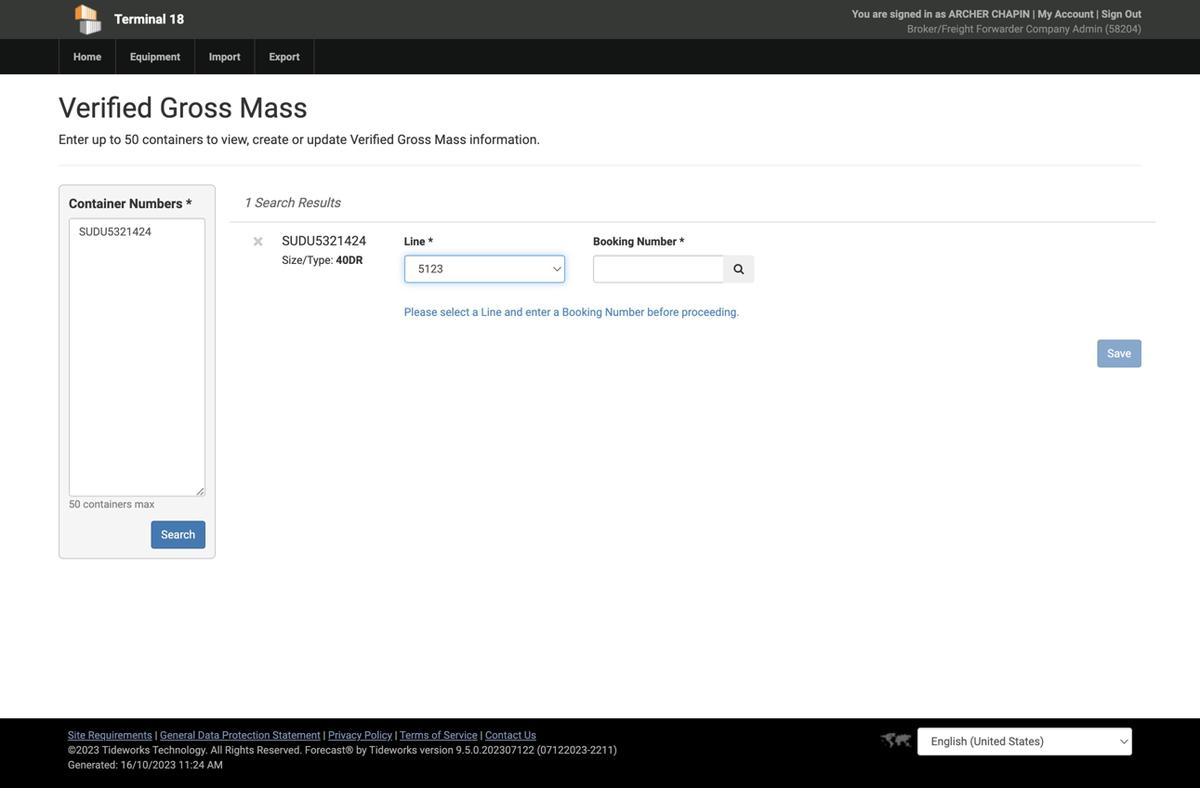 Task type: locate. For each thing, give the bounding box(es) containing it.
protection
[[222, 730, 270, 742]]

1
[[244, 195, 251, 211]]

account
[[1055, 8, 1094, 20]]

results
[[298, 195, 341, 211]]

a
[[473, 306, 479, 319], [554, 306, 560, 319]]

all
[[211, 745, 223, 757]]

(07122023-
[[537, 745, 591, 757]]

0 horizontal spatial *
[[186, 196, 192, 212]]

1 search results
[[244, 195, 341, 211]]

1 horizontal spatial a
[[554, 306, 560, 319]]

my account link
[[1038, 8, 1094, 20]]

| up forecast® at the left
[[323, 730, 326, 742]]

signed
[[891, 8, 922, 20]]

50 left the max on the bottom left
[[69, 498, 81, 511]]

terms
[[400, 730, 429, 742]]

create
[[253, 132, 289, 147]]

* right numbers
[[186, 196, 192, 212]]

search
[[254, 195, 294, 211], [161, 529, 195, 542]]

sudu5321424 size/type: 40dr
[[282, 233, 366, 267]]

16/10/2023
[[121, 760, 176, 772]]

gross right update
[[398, 132, 432, 147]]

1 horizontal spatial gross
[[398, 132, 432, 147]]

mass
[[239, 92, 308, 125], [435, 132, 467, 147]]

company
[[1027, 23, 1071, 35]]

mass left information.
[[435, 132, 467, 147]]

0 horizontal spatial line
[[404, 235, 426, 248]]

*
[[186, 196, 192, 212], [428, 235, 433, 248], [680, 235, 685, 248]]

number up booking number * 'text box'
[[637, 235, 677, 248]]

view,
[[221, 132, 249, 147]]

1 a from the left
[[473, 306, 479, 319]]

before
[[648, 306, 679, 319]]

version
[[420, 745, 454, 757]]

0 vertical spatial verified
[[59, 92, 153, 125]]

terms of service link
[[400, 730, 478, 742]]

privacy policy link
[[328, 730, 393, 742]]

0 horizontal spatial verified
[[59, 92, 153, 125]]

up
[[92, 132, 106, 147]]

booking right enter
[[563, 306, 603, 319]]

booking up booking number * 'text box'
[[594, 235, 635, 248]]

| left "sign"
[[1097, 8, 1100, 20]]

1 vertical spatial verified
[[350, 132, 394, 147]]

2 horizontal spatial *
[[680, 235, 685, 248]]

general data protection statement link
[[160, 730, 321, 742]]

1 vertical spatial number
[[605, 306, 645, 319]]

containers inside verified gross mass enter up to 50 containers to view, create or update verified gross mass information.
[[142, 132, 203, 147]]

my
[[1038, 8, 1053, 20]]

you
[[853, 8, 870, 20]]

line
[[404, 235, 426, 248], [481, 306, 502, 319]]

0 horizontal spatial mass
[[239, 92, 308, 125]]

contact
[[486, 730, 522, 742]]

| up tideworks
[[395, 730, 398, 742]]

2211)
[[591, 745, 618, 757]]

mass up create
[[239, 92, 308, 125]]

50 inside "50 containers max search"
[[69, 498, 81, 511]]

0 horizontal spatial 50
[[69, 498, 81, 511]]

to
[[110, 132, 121, 147], [207, 132, 218, 147]]

line up please
[[404, 235, 426, 248]]

verified right update
[[350, 132, 394, 147]]

containers left view,
[[142, 132, 203, 147]]

|
[[1033, 8, 1036, 20], [1097, 8, 1100, 20], [155, 730, 157, 742], [323, 730, 326, 742], [395, 730, 398, 742], [480, 730, 483, 742]]

1 vertical spatial gross
[[398, 132, 432, 147]]

line left 'and'
[[481, 306, 502, 319]]

booking
[[594, 235, 635, 248], [563, 306, 603, 319]]

1 horizontal spatial 50
[[124, 132, 139, 147]]

1 vertical spatial search
[[161, 529, 195, 542]]

gross
[[160, 92, 233, 125], [398, 132, 432, 147]]

sudu5321424
[[282, 233, 366, 249]]

verified up up
[[59, 92, 153, 125]]

0 vertical spatial containers
[[142, 132, 203, 147]]

0 horizontal spatial containers
[[83, 498, 132, 511]]

containers left the max on the bottom left
[[83, 498, 132, 511]]

0 horizontal spatial gross
[[160, 92, 233, 125]]

| left my
[[1033, 8, 1036, 20]]

50
[[124, 132, 139, 147], [69, 498, 81, 511]]

1 vertical spatial line
[[481, 306, 502, 319]]

* up booking number * 'text box'
[[680, 235, 685, 248]]

1 horizontal spatial verified
[[350, 132, 394, 147]]

a right enter
[[554, 306, 560, 319]]

0 vertical spatial mass
[[239, 92, 308, 125]]

1 horizontal spatial containers
[[142, 132, 203, 147]]

Booking Number * text field
[[594, 255, 725, 283]]

1 horizontal spatial to
[[207, 132, 218, 147]]

gross up view,
[[160, 92, 233, 125]]

1 to from the left
[[110, 132, 121, 147]]

1 vertical spatial containers
[[83, 498, 132, 511]]

please
[[404, 306, 438, 319]]

container numbers *
[[69, 196, 192, 212]]

1 vertical spatial booking
[[563, 306, 603, 319]]

equipment
[[130, 51, 180, 63]]

general
[[160, 730, 195, 742]]

0 vertical spatial number
[[637, 235, 677, 248]]

50 right up
[[124, 132, 139, 147]]

1 horizontal spatial line
[[481, 306, 502, 319]]

forwarder
[[977, 23, 1024, 35]]

containers
[[142, 132, 203, 147], [83, 498, 132, 511]]

by
[[356, 745, 367, 757]]

a right "select"
[[473, 306, 479, 319]]

1 horizontal spatial *
[[428, 235, 433, 248]]

2 a from the left
[[554, 306, 560, 319]]

* up please
[[428, 235, 433, 248]]

| up 9.5.0.202307122
[[480, 730, 483, 742]]

archer
[[949, 8, 990, 20]]

admin
[[1073, 23, 1103, 35]]

0 horizontal spatial a
[[473, 306, 479, 319]]

of
[[432, 730, 441, 742]]

0 horizontal spatial search
[[161, 529, 195, 542]]

0 vertical spatial 50
[[124, 132, 139, 147]]

1 horizontal spatial mass
[[435, 132, 467, 147]]

0 vertical spatial search
[[254, 195, 294, 211]]

to right up
[[110, 132, 121, 147]]

sign
[[1102, 8, 1123, 20]]

* for container numbers *
[[186, 196, 192, 212]]

0 horizontal spatial to
[[110, 132, 121, 147]]

in
[[925, 8, 933, 20]]

to left view,
[[207, 132, 218, 147]]

1 vertical spatial 50
[[69, 498, 81, 511]]

line *
[[404, 235, 433, 248]]

search button
[[151, 521, 206, 549]]

number left before
[[605, 306, 645, 319]]

verified
[[59, 92, 153, 125], [350, 132, 394, 147]]

| left general
[[155, 730, 157, 742]]



Task type: describe. For each thing, give the bounding box(es) containing it.
forecast®
[[305, 745, 354, 757]]

import link
[[194, 39, 255, 74]]

privacy
[[328, 730, 362, 742]]

site
[[68, 730, 86, 742]]

terminal 18
[[114, 12, 184, 27]]

export
[[269, 51, 300, 63]]

am
[[207, 760, 223, 772]]

as
[[936, 8, 947, 20]]

×
[[253, 230, 264, 253]]

©2023 tideworks
[[68, 745, 150, 757]]

sign out link
[[1102, 8, 1142, 20]]

50 inside verified gross mass enter up to 50 containers to view, create or update verified gross mass information.
[[124, 132, 139, 147]]

save button
[[1098, 340, 1142, 368]]

max
[[135, 498, 155, 511]]

Container Numbers * text field
[[69, 218, 206, 497]]

search inside "50 containers max search"
[[161, 529, 195, 542]]

11:24
[[179, 760, 205, 772]]

(58204)
[[1106, 23, 1142, 35]]

home
[[73, 51, 101, 63]]

you are signed in as archer chapin | my account | sign out broker/freight forwarder company admin (58204)
[[853, 8, 1142, 35]]

out
[[1126, 8, 1142, 20]]

service
[[444, 730, 478, 742]]

equipment link
[[115, 39, 194, 74]]

enter
[[59, 132, 89, 147]]

contact us link
[[486, 730, 537, 742]]

2 to from the left
[[207, 132, 218, 147]]

and
[[505, 306, 523, 319]]

enter
[[526, 306, 551, 319]]

verified gross mass enter up to 50 containers to view, create or update verified gross mass information.
[[59, 92, 541, 147]]

0 vertical spatial line
[[404, 235, 426, 248]]

proceeding.
[[682, 306, 740, 319]]

data
[[198, 730, 220, 742]]

50 containers max search
[[69, 498, 195, 542]]

site requirements | general data protection statement | privacy policy | terms of service | contact us ©2023 tideworks technology. all rights reserved. forecast® by tideworks version 9.5.0.202307122 (07122023-2211) generated: 16/10/2023 11:24 am
[[68, 730, 618, 772]]

0 vertical spatial gross
[[160, 92, 233, 125]]

site requirements link
[[68, 730, 152, 742]]

40dr
[[336, 254, 363, 267]]

reserved.
[[257, 745, 303, 757]]

export link
[[255, 39, 314, 74]]

containers inside "50 containers max search"
[[83, 498, 132, 511]]

numbers
[[129, 196, 183, 212]]

size/type:
[[282, 254, 333, 267]]

select
[[440, 306, 470, 319]]

are
[[873, 8, 888, 20]]

* for booking number *
[[680, 235, 685, 248]]

18
[[169, 12, 184, 27]]

policy
[[365, 730, 393, 742]]

home link
[[59, 39, 115, 74]]

0 vertical spatial booking
[[594, 235, 635, 248]]

search image
[[734, 263, 745, 274]]

technology.
[[153, 745, 208, 757]]

1 vertical spatial mass
[[435, 132, 467, 147]]

1 horizontal spatial search
[[254, 195, 294, 211]]

us
[[525, 730, 537, 742]]

9.5.0.202307122
[[456, 745, 535, 757]]

broker/freight
[[908, 23, 974, 35]]

update
[[307, 132, 347, 147]]

tideworks
[[369, 745, 418, 757]]

generated:
[[68, 760, 118, 772]]

requirements
[[88, 730, 152, 742]]

statement
[[273, 730, 321, 742]]

terminal 18 link
[[59, 0, 494, 39]]

terminal
[[114, 12, 166, 27]]

please select a line and enter a booking number before proceeding.
[[404, 306, 740, 319]]

booking number *
[[594, 235, 685, 248]]

rights
[[225, 745, 254, 757]]

save
[[1108, 347, 1132, 360]]

import
[[209, 51, 241, 63]]

× button
[[253, 230, 264, 253]]

chapin
[[992, 8, 1031, 20]]

information.
[[470, 132, 541, 147]]

or
[[292, 132, 304, 147]]

container
[[69, 196, 126, 212]]



Task type: vqa. For each thing, say whether or not it's contained in the screenshot.
16
no



